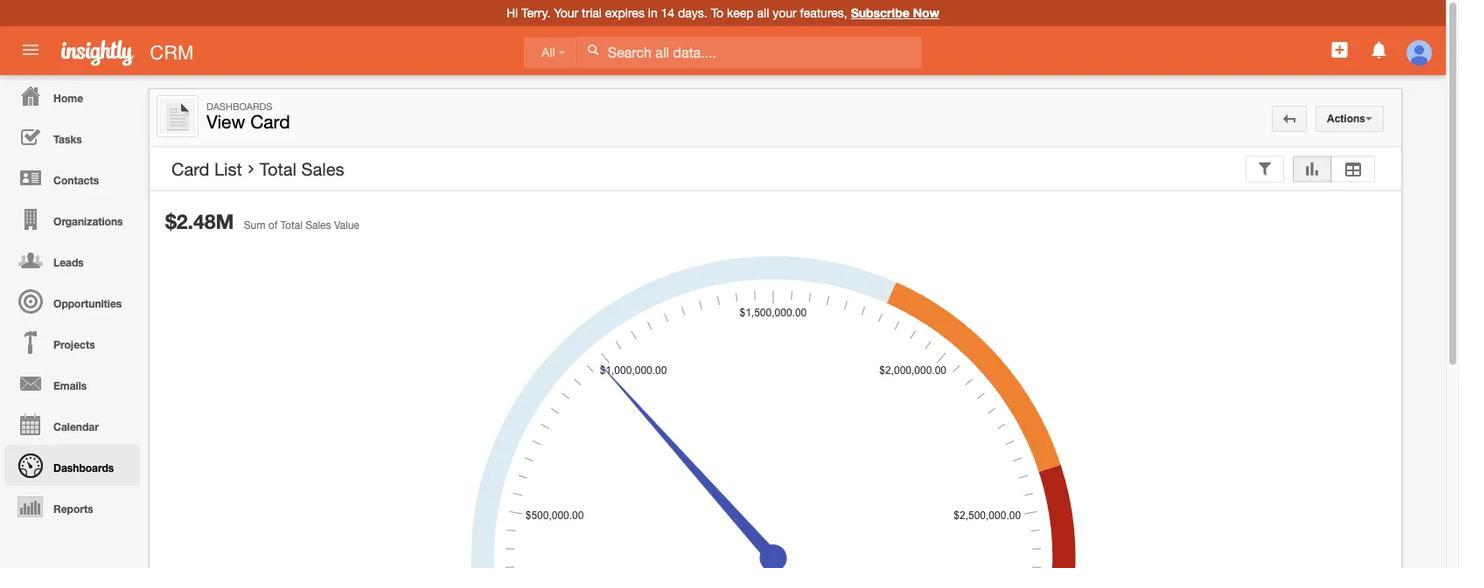 Task type: locate. For each thing, give the bounding box(es) containing it.
view
[[207, 111, 245, 133]]

total right list
[[260, 159, 297, 179]]

tasks link
[[4, 116, 140, 158]]

contacts
[[53, 174, 99, 186]]

1 horizontal spatial card
[[250, 111, 290, 133]]

notifications image
[[1369, 39, 1390, 60]]

dashboards
[[207, 101, 273, 112], [53, 462, 114, 474]]

1 vertical spatial sales
[[306, 219, 331, 231]]

0 horizontal spatial card
[[172, 159, 209, 179]]

all
[[542, 46, 555, 59]]

actions button
[[1316, 106, 1385, 132]]

dashboards right card image
[[207, 101, 273, 112]]

calendar link
[[4, 404, 140, 445]]

navigation containing home
[[0, 75, 140, 528]]

projects
[[53, 339, 95, 351]]

emails link
[[4, 363, 140, 404]]

contacts link
[[4, 158, 140, 199]]

expires
[[605, 6, 645, 20]]

total
[[260, 159, 297, 179], [281, 219, 303, 231]]

dashboards up the reports link
[[53, 462, 114, 474]]

1 horizontal spatial dashboards
[[207, 101, 273, 112]]

subscribe
[[851, 6, 910, 20]]

to
[[711, 6, 724, 20]]

home link
[[4, 75, 140, 116]]

sum of total sales value
[[244, 219, 360, 231]]

0 vertical spatial total
[[260, 159, 297, 179]]

1 vertical spatial dashboards
[[53, 462, 114, 474]]

card right view
[[250, 111, 290, 133]]

your
[[554, 6, 579, 20]]

organizations
[[53, 215, 123, 228]]

home
[[53, 92, 83, 104]]

tasks
[[53, 133, 82, 145]]

trial
[[582, 6, 602, 20]]

card left list
[[172, 159, 209, 179]]

in
[[648, 6, 658, 20]]

sales left value
[[306, 219, 331, 231]]

dashboards inside 'navigation'
[[53, 462, 114, 474]]

organizations link
[[4, 199, 140, 240]]

0 horizontal spatial dashboards
[[53, 462, 114, 474]]

0 vertical spatial card
[[250, 111, 290, 133]]

crm
[[150, 41, 194, 63]]

14
[[661, 6, 675, 20]]

1 vertical spatial card
[[172, 159, 209, 179]]

card
[[250, 111, 290, 133], [172, 159, 209, 179]]

total right of in the left of the page
[[281, 219, 303, 231]]

navigation
[[0, 75, 140, 528]]

0 vertical spatial dashboards
[[207, 101, 273, 112]]

sales
[[302, 159, 344, 179], [306, 219, 331, 231]]

dashboards inside dashboards view card
[[207, 101, 273, 112]]

sales up sum of total sales value
[[302, 159, 344, 179]]

calendar
[[53, 421, 99, 433]]

hi terry. your trial expires in 14 days. to keep all your features, subscribe now
[[507, 6, 940, 20]]

card list
[[172, 159, 242, 179]]

of
[[268, 219, 278, 231]]

emails
[[53, 380, 87, 392]]



Task type: describe. For each thing, give the bounding box(es) containing it.
reports link
[[4, 487, 140, 528]]

value
[[334, 219, 360, 231]]

projects link
[[4, 322, 140, 363]]

all link
[[524, 37, 577, 69]]

dashboards for dashboards
[[53, 462, 114, 474]]

features,
[[800, 6, 848, 20]]

leads
[[53, 256, 84, 269]]

0 vertical spatial sales
[[302, 159, 344, 179]]

Search all data.... text field
[[577, 37, 922, 68]]

list
[[214, 159, 242, 179]]

all
[[758, 6, 770, 20]]

back image
[[1284, 113, 1296, 125]]

keep
[[727, 6, 754, 20]]

table image
[[1343, 163, 1364, 175]]

actions
[[1328, 113, 1366, 125]]

white image
[[587, 44, 599, 56]]

dashboards link
[[4, 445, 140, 487]]

dashboards for dashboards view card
[[207, 101, 273, 112]]

days.
[[678, 6, 708, 20]]

sum
[[244, 219, 266, 231]]

dashboards view card
[[207, 101, 290, 133]]

chart image
[[1305, 163, 1321, 175]]

card inside dashboards view card
[[250, 111, 290, 133]]

terry.
[[522, 6, 551, 20]]

leads link
[[4, 240, 140, 281]]

reports
[[53, 503, 93, 516]]

1 vertical spatial total
[[281, 219, 303, 231]]

your
[[773, 6, 797, 20]]

total sales
[[260, 159, 344, 179]]

$2.48m
[[165, 210, 234, 234]]

subscribe now link
[[851, 6, 940, 20]]

card image
[[160, 99, 195, 134]]

now
[[913, 6, 940, 20]]

opportunities link
[[4, 281, 140, 322]]

card inside card list link
[[172, 159, 209, 179]]

hi
[[507, 6, 518, 20]]

filter image
[[1258, 163, 1273, 175]]

card list link
[[172, 159, 242, 180]]

opportunities
[[53, 298, 122, 310]]



Task type: vqa. For each thing, say whether or not it's contained in the screenshot.
the To
yes



